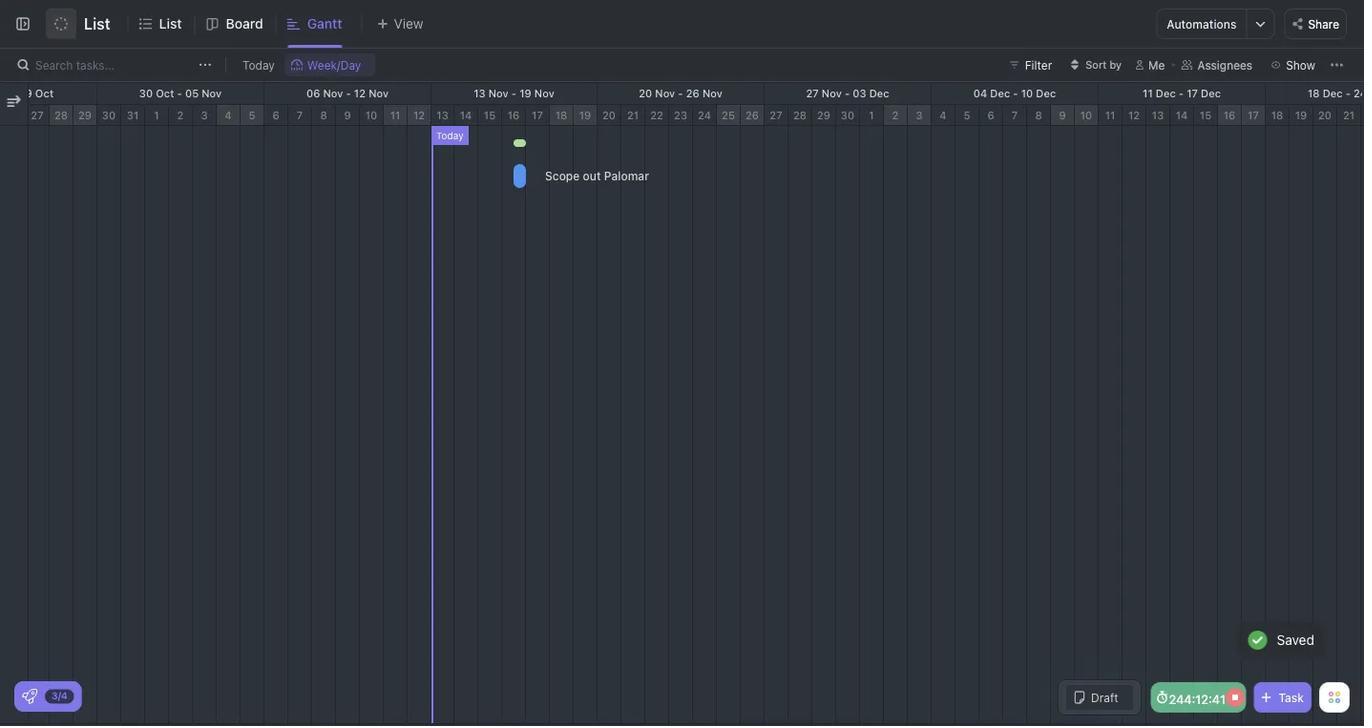 Task type: vqa. For each thing, say whether or not it's contained in the screenshot.
pizza slice image
no



Task type: locate. For each thing, give the bounding box(es) containing it.
3 down 30 oct - 05 nov element
[[201, 109, 208, 122]]

5 down 04 dec - 10 dec element on the right of page
[[964, 109, 971, 122]]

- for 03
[[845, 87, 850, 100]]

0 horizontal spatial 10 element
[[360, 105, 384, 126]]

1 horizontal spatial 14 element
[[1171, 105, 1195, 126]]

2 21 element from the left
[[1338, 105, 1362, 126]]

1 horizontal spatial 19
[[579, 109, 591, 122]]

22 element
[[645, 105, 669, 126], [1362, 105, 1365, 126]]

17 element
[[526, 105, 550, 126], [1242, 105, 1266, 126]]

0 vertical spatial 26
[[686, 87, 700, 100]]

1
[[154, 109, 159, 122], [869, 109, 874, 122]]

0 horizontal spatial 13 element
[[432, 105, 455, 126]]

16 element
[[502, 105, 526, 126], [1218, 105, 1242, 126]]

8 - from the left
[[1346, 87, 1351, 100]]

14 element
[[455, 105, 478, 126], [1171, 105, 1195, 126]]

12 down the 11 dec - 17 dec element
[[1129, 109, 1140, 122]]

2 19 element from the left
[[1290, 105, 1314, 126]]

6 nov from the left
[[655, 87, 675, 100]]

0 horizontal spatial 28
[[54, 109, 68, 122]]

15 down the 11 dec - 17 dec element
[[1200, 109, 1212, 122]]

5 dec from the left
[[1201, 87, 1221, 100]]

5 down today button
[[249, 109, 255, 122]]

11 dec - 17 dec
[[1143, 87, 1221, 100]]

dec
[[870, 87, 890, 100], [991, 87, 1011, 100], [1036, 87, 1056, 100], [1156, 87, 1176, 100], [1201, 87, 1221, 100], [1323, 87, 1343, 100]]

23
[[674, 109, 688, 122]]

27
[[806, 87, 819, 100], [31, 109, 44, 122], [770, 109, 783, 122]]

16 element down assignees
[[1218, 105, 1242, 126]]

1 horizontal spatial 13 element
[[1147, 105, 1171, 126]]

17 down assignees
[[1248, 109, 1259, 122]]

20 nov - 26 nov element
[[598, 83, 765, 104]]

2 18 element from the left
[[1266, 105, 1290, 126]]

30 element left 31
[[97, 105, 121, 126]]

0 horizontal spatial 11
[[390, 109, 400, 122]]

29 element down 27 nov - 03 dec
[[813, 105, 836, 126]]

20 up the "22"
[[639, 87, 652, 100]]

9 down 04 dec - 10 dec element on the right of page
[[1059, 109, 1066, 122]]

10
[[1021, 87, 1033, 100], [365, 109, 377, 122], [1081, 109, 1093, 122]]

28 element right 26 'element'
[[789, 105, 813, 126]]

13 element down 11 dec - 17 dec
[[1147, 105, 1171, 126]]

14 down 13 nov - 19 nov element on the top of the page
[[460, 109, 472, 122]]

27 left 03 at the top
[[806, 87, 819, 100]]

dec down filter in the right top of the page
[[1036, 87, 1056, 100]]

2 21 from the left
[[1343, 109, 1355, 122]]

21 left the "22"
[[627, 109, 639, 122]]

27 nov - 03 dec
[[806, 87, 890, 100]]

3 - from the left
[[512, 87, 517, 100]]

5 - from the left
[[845, 87, 850, 100]]

28 element down 23 oct - 29 oct element
[[50, 105, 74, 126]]

1 horizontal spatial 29
[[817, 109, 831, 122]]

21 element
[[622, 105, 645, 126], [1338, 105, 1362, 126]]

7
[[297, 109, 303, 122], [1012, 109, 1018, 122]]

4 dec from the left
[[1156, 87, 1176, 100]]

1 horizontal spatial 11
[[1105, 109, 1116, 122]]

0 horizontal spatial 10
[[365, 109, 377, 122]]

today down board link
[[243, 58, 275, 72]]

30 left oct
[[139, 87, 153, 100]]

nov
[[202, 87, 222, 100], [323, 87, 343, 100], [369, 87, 389, 100], [489, 87, 509, 100], [535, 87, 555, 100], [655, 87, 675, 100], [703, 87, 723, 100], [822, 87, 842, 100]]

1 horizontal spatial 30 element
[[836, 105, 860, 126]]

29 element
[[74, 105, 97, 126], [813, 105, 836, 126]]

1 horizontal spatial 12 element
[[1123, 105, 1147, 126]]

1 right '31' element
[[154, 109, 159, 122]]

30 oct - 05 nov element
[[97, 83, 264, 104]]

0 horizontal spatial 21 element
[[622, 105, 645, 126]]

- inside 13 nov - 19 nov element
[[512, 87, 517, 100]]

13 nov - 19 nov element
[[432, 83, 598, 104]]

6
[[272, 109, 279, 122], [988, 109, 995, 122]]

6 - from the left
[[1013, 87, 1018, 100]]

10 down 06 nov - 12 nov 'element'
[[365, 109, 377, 122]]

06
[[306, 87, 320, 100]]

11 down 'by'
[[1105, 109, 1116, 122]]

27 down 23 oct - 29 oct element
[[31, 109, 44, 122]]

1 horizontal spatial 21 element
[[1338, 105, 1362, 126]]

board
[[226, 16, 263, 32]]

5 nov from the left
[[535, 87, 555, 100]]

1 15 from the left
[[484, 109, 496, 122]]

0 horizontal spatial 19 element
[[574, 105, 598, 126]]

2 - from the left
[[346, 87, 351, 100]]

18 down show
[[1308, 87, 1320, 100]]

1 horizontal spatial 17 element
[[1242, 105, 1266, 126]]

0 horizontal spatial today
[[243, 58, 275, 72]]

4 - from the left
[[678, 87, 683, 100]]

1 down 27 nov - 03 dec element in the right of the page
[[869, 109, 874, 122]]

board link
[[226, 0, 271, 48]]

30 element
[[97, 105, 121, 126], [836, 105, 860, 126]]

18 element down 18 dec - 24 dec element
[[1266, 105, 1290, 126]]

0 horizontal spatial 22 element
[[645, 105, 669, 126]]

31
[[127, 109, 139, 122]]

2 7 from the left
[[1012, 109, 1018, 122]]

1 horizontal spatial today
[[436, 130, 464, 141]]

11 element
[[384, 105, 408, 126], [1099, 105, 1123, 126]]

0 horizontal spatial 27 element
[[26, 105, 50, 126]]

30 down 27 nov - 03 dec
[[841, 109, 855, 122]]

17 element down assignees
[[1242, 105, 1266, 126]]

20 element down 18 dec - 24 dec element
[[1314, 105, 1338, 126]]

1 horizontal spatial 28
[[793, 109, 807, 122]]

1 horizontal spatial 11 element
[[1099, 105, 1123, 126]]

0 horizontal spatial 24
[[698, 109, 711, 122]]

0 horizontal spatial list
[[84, 15, 110, 33]]

list up the search tasks... text box
[[159, 16, 182, 32]]

saved
[[1277, 633, 1315, 648]]

12
[[354, 87, 366, 100], [413, 109, 425, 122], [1129, 109, 1140, 122]]

18 down 13 nov - 19 nov element on the top of the page
[[555, 109, 568, 122]]

22 element left 23
[[645, 105, 669, 126]]

11 element down 'by'
[[1099, 105, 1123, 126]]

dec right 04
[[991, 87, 1011, 100]]

0 horizontal spatial 3
[[201, 109, 208, 122]]

1 horizontal spatial 27
[[770, 109, 783, 122]]

0 horizontal spatial 28 element
[[50, 105, 74, 126]]

15 element down "13 nov - 19 nov"
[[478, 105, 502, 126]]

0 horizontal spatial 9
[[344, 109, 351, 122]]

29 down 23 oct - 29 oct element
[[78, 109, 92, 122]]

0 horizontal spatial 21
[[627, 109, 639, 122]]

6 down '04 dec - 10 dec'
[[988, 109, 995, 122]]

12 element down 11 dec - 17 dec
[[1123, 105, 1147, 126]]

7 - from the left
[[1179, 87, 1184, 100]]

30 left 31
[[102, 109, 116, 122]]

0 horizontal spatial 5
[[249, 109, 255, 122]]

Search tasks... text field
[[35, 52, 194, 78]]

0 horizontal spatial 15
[[484, 109, 496, 122]]

0 horizontal spatial 19
[[520, 87, 532, 100]]

1 horizontal spatial 9
[[1059, 109, 1066, 122]]

assignees
[[1198, 58, 1253, 72]]

16 element down "13 nov - 19 nov"
[[502, 105, 526, 126]]

- for 17
[[1179, 87, 1184, 100]]

6 down today button
[[272, 109, 279, 122]]

2 30 element from the left
[[836, 105, 860, 126]]

4 down 30 oct - 05 nov element
[[225, 109, 232, 122]]

1 horizontal spatial 24
[[1354, 87, 1365, 100]]

scope
[[545, 169, 580, 183]]

19 element
[[574, 105, 598, 126], [1290, 105, 1314, 126]]

- inside 06 nov - 12 nov 'element'
[[346, 87, 351, 100]]

17 down 'assignees' button
[[1187, 87, 1198, 100]]

 image
[[7, 95, 21, 108]]

27 right 26 'element'
[[770, 109, 783, 122]]

0 horizontal spatial 12 element
[[408, 105, 432, 126]]

2 horizontal spatial 11
[[1143, 87, 1153, 100]]

1 1 from the left
[[154, 109, 159, 122]]

10 for second 10 element from left
[[1081, 109, 1093, 122]]

2 6 from the left
[[988, 109, 995, 122]]

29 down 27 nov - 03 dec
[[817, 109, 831, 122]]

16
[[508, 109, 520, 122], [1224, 109, 1236, 122]]

0 horizontal spatial 1
[[154, 109, 159, 122]]

8 nov from the left
[[822, 87, 842, 100]]

17
[[1187, 87, 1198, 100], [532, 109, 543, 122], [1248, 109, 1259, 122]]

0 horizontal spatial 27
[[31, 109, 44, 122]]

7 down '04 dec - 10 dec'
[[1012, 109, 1018, 122]]

20 for second 20 element from the right
[[602, 109, 616, 122]]

1 horizontal spatial 28 element
[[789, 105, 813, 126]]

30
[[139, 87, 153, 100], [102, 109, 116, 122], [841, 109, 855, 122]]

10 down sort by dropdown button
[[1081, 109, 1093, 122]]

dec right 03 at the top
[[870, 87, 890, 100]]

22
[[650, 109, 664, 122]]

0 horizontal spatial 6
[[272, 109, 279, 122]]

1 horizontal spatial 20
[[639, 87, 652, 100]]

dec down share
[[1323, 87, 1343, 100]]

10 element
[[360, 105, 384, 126], [1075, 105, 1099, 126]]

17 down 13 nov - 19 nov element on the top of the page
[[532, 109, 543, 122]]

tree grid
[[0, 83, 28, 724]]

21 element down 18 dec - 24 dec element
[[1338, 105, 1362, 126]]

20 left the "22"
[[602, 109, 616, 122]]

20 element left the "22"
[[598, 105, 622, 126]]

1 horizontal spatial 27 element
[[765, 105, 789, 126]]

28 right 26 'element'
[[793, 109, 807, 122]]

1 16 element from the left
[[502, 105, 526, 126]]

0 horizontal spatial 17 element
[[526, 105, 550, 126]]

1 horizontal spatial 8
[[1035, 109, 1042, 122]]

tasks...
[[76, 58, 115, 72]]

1 horizontal spatial 6
[[988, 109, 995, 122]]

18
[[1308, 87, 1320, 100], [555, 109, 568, 122], [1272, 109, 1284, 122]]

0 horizontal spatial 18 element
[[550, 105, 574, 126]]

1 horizontal spatial 2
[[892, 109, 899, 122]]

20 element
[[598, 105, 622, 126], [1314, 105, 1338, 126]]

1 horizontal spatial list
[[159, 16, 182, 32]]

19
[[520, 87, 532, 100], [579, 109, 591, 122], [1295, 109, 1308, 122]]

24
[[1354, 87, 1365, 100], [698, 109, 711, 122]]

1 vertical spatial 26
[[746, 109, 759, 122]]

0 horizontal spatial 12
[[354, 87, 366, 100]]

18 element down 13 nov - 19 nov element on the top of the page
[[550, 105, 574, 126]]

1 27 element from the left
[[26, 105, 50, 126]]

1 3 from the left
[[201, 109, 208, 122]]

27 element down 23 oct - 29 oct element
[[26, 105, 50, 126]]

11 for 11 dec - 17 dec
[[1143, 87, 1153, 100]]

10 down 'filter' dropdown button
[[1021, 87, 1033, 100]]

27 element
[[26, 105, 50, 126], [765, 105, 789, 126]]

0 horizontal spatial 16 element
[[502, 105, 526, 126]]

25
[[722, 109, 735, 122]]

15
[[484, 109, 496, 122], [1200, 109, 1212, 122]]

0 vertical spatial 24
[[1354, 87, 1365, 100]]

29 for 1st 29 element
[[78, 109, 92, 122]]

1 21 element from the left
[[622, 105, 645, 126]]

0 horizontal spatial 7
[[297, 109, 303, 122]]

14 element down the 11 dec - 17 dec element
[[1171, 105, 1195, 126]]

0 horizontal spatial 11 element
[[384, 105, 408, 126]]

onboarding checklist button element
[[22, 689, 37, 705]]

8
[[320, 109, 327, 122], [1035, 109, 1042, 122]]

6 dec from the left
[[1323, 87, 1343, 100]]

29 element down 23 oct - 29 oct element
[[74, 105, 97, 126]]

1 17 element from the left
[[526, 105, 550, 126]]

7 down 06 nov - 12 nov 'element'
[[297, 109, 303, 122]]

18 element
[[550, 105, 574, 126], [1266, 105, 1290, 126]]

11 for 2nd 11 element from the right
[[390, 109, 400, 122]]

15 element
[[478, 105, 502, 126], [1195, 105, 1218, 126]]

list
[[84, 15, 110, 33], [159, 16, 182, 32]]

23 element
[[669, 105, 693, 126]]

dec inside 18 dec - 24 27
[[1323, 87, 1343, 100]]

11 element down 06 nov - 12 nov 'element'
[[384, 105, 408, 126]]

8 down 06
[[320, 109, 327, 122]]

1 29 from the left
[[78, 109, 92, 122]]

20
[[639, 87, 652, 100], [602, 109, 616, 122], [1319, 109, 1332, 122]]

1 22 element from the left
[[645, 105, 669, 126]]

29 for 2nd 29 element
[[817, 109, 831, 122]]

me button
[[1128, 53, 1173, 76]]

0 horizontal spatial 2
[[177, 109, 184, 122]]

28 element
[[50, 105, 74, 126], [789, 105, 813, 126]]

9
[[344, 109, 351, 122], [1059, 109, 1066, 122]]

15 element down the 11 dec - 17 dec element
[[1195, 105, 1218, 126]]

1 16 from the left
[[508, 109, 520, 122]]

2 horizontal spatial 20
[[1319, 109, 1332, 122]]

26 up 23 element
[[686, 87, 700, 100]]

1 horizontal spatial 22 element
[[1362, 105, 1365, 126]]

2 13 element from the left
[[1147, 105, 1171, 126]]

2 horizontal spatial 27
[[806, 87, 819, 100]]

1 horizontal spatial 26
[[746, 109, 759, 122]]

1 18 element from the left
[[550, 105, 574, 126]]

14 element down "13 nov - 19 nov"
[[455, 105, 478, 126]]

20 for 20 nov - 26 nov
[[639, 87, 652, 100]]

1 21 from the left
[[627, 109, 639, 122]]

24 element
[[693, 105, 717, 126]]

26
[[686, 87, 700, 100], [746, 109, 759, 122]]

05
[[185, 87, 199, 100]]

1 horizontal spatial 15 element
[[1195, 105, 1218, 126]]

filter
[[1025, 58, 1052, 72]]

0 horizontal spatial 4
[[225, 109, 232, 122]]

0 horizontal spatial 15 element
[[478, 105, 502, 126]]

26 inside 'element'
[[746, 109, 759, 122]]

1 horizontal spatial 16
[[1224, 109, 1236, 122]]

0 horizontal spatial 30 element
[[97, 105, 121, 126]]

22 element containing 22
[[645, 105, 669, 126]]

10 for second 10 element from right
[[365, 109, 377, 122]]

3
[[201, 109, 208, 122], [916, 109, 923, 122]]

30 element down 27 nov - 03 dec element in the right of the page
[[836, 105, 860, 126]]

2 3 from the left
[[916, 109, 923, 122]]

16 down "13 nov - 19 nov"
[[508, 109, 520, 122]]

18 down 18 dec - 24 dec element
[[1272, 109, 1284, 122]]

19 element up out
[[574, 105, 598, 126]]

12 down 06 nov - 12 nov 'element'
[[413, 109, 425, 122]]

21 element left the "22"
[[622, 105, 645, 126]]

28 down 23 oct - 29 oct element
[[54, 109, 68, 122]]

22 element down 18 dec - 24 dec element
[[1362, 105, 1365, 126]]

5
[[249, 109, 255, 122], [964, 109, 971, 122]]

- inside 04 dec - 10 dec element
[[1013, 87, 1018, 100]]

12 right 06
[[354, 87, 366, 100]]

1 8 from the left
[[320, 109, 327, 122]]

15 down "13 nov - 19 nov"
[[484, 109, 496, 122]]

1 horizontal spatial 5
[[964, 109, 971, 122]]

0 horizontal spatial 29
[[78, 109, 92, 122]]

- for 19
[[512, 87, 517, 100]]

10 element down 06 nov - 12 nov 'element'
[[360, 105, 384, 126]]

4 down 04 dec - 10 dec element on the right of page
[[940, 109, 947, 122]]

1 4 from the left
[[225, 109, 232, 122]]

27 element right 25 element
[[765, 105, 789, 126]]

13 element
[[432, 105, 455, 126], [1147, 105, 1171, 126]]

row group
[[0, 126, 28, 724]]

1 9 from the left
[[344, 109, 351, 122]]

2 29 from the left
[[817, 109, 831, 122]]

0 horizontal spatial 14
[[460, 109, 472, 122]]

- inside 30 oct - 05 nov element
[[177, 87, 182, 100]]

column header
[[0, 83, 28, 125]]

28
[[54, 109, 68, 122], [793, 109, 807, 122]]

2 9 from the left
[[1059, 109, 1066, 122]]

- inside 18 dec - 24 27
[[1346, 87, 1351, 100]]

20 down 18 dec - 24 dec element
[[1319, 109, 1332, 122]]

1 horizontal spatial 1
[[869, 109, 874, 122]]

1 - from the left
[[177, 87, 182, 100]]

1 horizontal spatial 3
[[916, 109, 923, 122]]

14 down 11 dec - 17 dec
[[1176, 109, 1188, 122]]

21
[[627, 109, 639, 122], [1343, 109, 1355, 122]]

3/4
[[52, 691, 68, 702]]

2 horizontal spatial 18
[[1308, 87, 1320, 100]]

9 down "06 nov - 12 nov"
[[344, 109, 351, 122]]

13 element down 13 nov - 19 nov element on the top of the page
[[432, 105, 455, 126]]

1 28 element from the left
[[50, 105, 74, 126]]

dec down 'assignees' button
[[1201, 87, 1221, 100]]

25 element
[[717, 105, 741, 126]]

-
[[177, 87, 182, 100], [346, 87, 351, 100], [512, 87, 517, 100], [678, 87, 683, 100], [845, 87, 850, 100], [1013, 87, 1018, 100], [1179, 87, 1184, 100], [1346, 87, 1351, 100]]

today down 13 nov - 19 nov element on the top of the page
[[436, 130, 464, 141]]

2 down 30 oct - 05 nov
[[177, 109, 184, 122]]

8 down 04 dec - 10 dec element on the right of page
[[1035, 109, 1042, 122]]

2
[[177, 109, 184, 122], [892, 109, 899, 122]]

2 15 from the left
[[1200, 109, 1212, 122]]

10 element down sort by dropdown button
[[1075, 105, 1099, 126]]

list up tasks...
[[84, 15, 110, 33]]

dec down me
[[1156, 87, 1176, 100]]

2 16 element from the left
[[1218, 105, 1242, 126]]

1 horizontal spatial 7
[[1012, 109, 1018, 122]]

- inside the 11 dec - 17 dec element
[[1179, 87, 1184, 100]]

12 element down 06 nov - 12 nov 'element'
[[408, 105, 432, 126]]

today
[[243, 58, 275, 72], [436, 130, 464, 141]]

view button
[[361, 12, 429, 36]]

14
[[460, 109, 472, 122], [1176, 109, 1188, 122]]

1 13 element from the left
[[432, 105, 455, 126]]

0 horizontal spatial 20
[[602, 109, 616, 122]]

1 horizontal spatial 29 element
[[813, 105, 836, 126]]

3 down 27 nov - 03 dec element in the right of the page
[[916, 109, 923, 122]]

0 horizontal spatial 8
[[320, 109, 327, 122]]

12 element
[[408, 105, 432, 126], [1123, 105, 1147, 126]]

1 horizontal spatial 10 element
[[1075, 105, 1099, 126]]

0 horizontal spatial 26
[[686, 87, 700, 100]]

0 horizontal spatial 29 element
[[74, 105, 97, 126]]

1 horizontal spatial 16 element
[[1218, 105, 1242, 126]]

4
[[225, 109, 232, 122], [940, 109, 947, 122]]

19 element down 18 dec - 24 dec element
[[1290, 105, 1314, 126]]

- inside 20 nov - 26 nov element
[[678, 87, 683, 100]]

2 12 element from the left
[[1123, 105, 1147, 126]]

16 down assignees
[[1224, 109, 1236, 122]]

26 right 25 element
[[746, 109, 759, 122]]

1 horizontal spatial 21
[[1343, 109, 1355, 122]]

1 5 from the left
[[249, 109, 255, 122]]

2 down 27 nov - 03 dec element in the right of the page
[[892, 109, 899, 122]]

18 dec - 24 27
[[31, 87, 1365, 122]]

0 horizontal spatial 14 element
[[455, 105, 478, 126]]

13
[[474, 87, 486, 100], [437, 109, 449, 122], [1152, 109, 1164, 122]]

1 vertical spatial 24
[[698, 109, 711, 122]]

2 1 from the left
[[869, 109, 874, 122]]

1 horizontal spatial 18 element
[[1266, 105, 1290, 126]]

0 horizontal spatial 20 element
[[598, 105, 622, 126]]

11 down 06 nov - 12 nov 'element'
[[390, 109, 400, 122]]

11 down me button
[[1143, 87, 1153, 100]]

11
[[1143, 87, 1153, 100], [390, 109, 400, 122], [1105, 109, 1116, 122]]

29
[[78, 109, 92, 122], [817, 109, 831, 122]]

scope out palomar
[[545, 169, 649, 183]]

oct
[[156, 87, 174, 100]]

21 down 18 dec - 24 dec element
[[1343, 109, 1355, 122]]

2 horizontal spatial 30
[[841, 109, 855, 122]]

17 element down 13 nov - 19 nov element on the top of the page
[[526, 105, 550, 126]]

18 inside 18 dec - 24 27
[[1308, 87, 1320, 100]]

- inside 27 nov - 03 dec element
[[845, 87, 850, 100]]

list button
[[76, 3, 110, 45]]

1 horizontal spatial 30
[[139, 87, 153, 100]]

1 horizontal spatial 15
[[1200, 109, 1212, 122]]



Task type: describe. For each thing, give the bounding box(es) containing it.
1 10 element from the left
[[360, 105, 384, 126]]

27 for 27
[[770, 109, 783, 122]]

1 11 element from the left
[[384, 105, 408, 126]]

2 14 from the left
[[1176, 109, 1188, 122]]

2 2 from the left
[[892, 109, 899, 122]]

- for 12
[[346, 87, 351, 100]]

20 nov - 26 nov
[[639, 87, 723, 100]]

search tasks...
[[35, 58, 115, 72]]

1 15 element from the left
[[478, 105, 502, 126]]

3 dec from the left
[[1036, 87, 1056, 100]]

1 dec from the left
[[870, 87, 890, 100]]

2 10 element from the left
[[1075, 105, 1099, 126]]

13 nov - 19 nov
[[474, 87, 555, 100]]

1 20 element from the left
[[598, 105, 622, 126]]

1 vertical spatial today
[[436, 130, 464, 141]]

1 horizontal spatial 12
[[413, 109, 425, 122]]

2 27 element from the left
[[765, 105, 789, 126]]

list inside "button"
[[84, 15, 110, 33]]

2 16 from the left
[[1224, 109, 1236, 122]]

sort by button
[[1064, 53, 1128, 76]]

show
[[1286, 58, 1316, 72]]

2 horizontal spatial 12
[[1129, 109, 1140, 122]]

2 29 element from the left
[[813, 105, 836, 126]]

0 horizontal spatial 13
[[437, 109, 449, 122]]

2 20 element from the left
[[1314, 105, 1338, 126]]

- for 26
[[678, 87, 683, 100]]

11 dec - 17 dec element
[[1099, 83, 1266, 104]]

1 7 from the left
[[297, 109, 303, 122]]

27 nov - 03 dec element
[[765, 83, 932, 104]]

31 element
[[121, 105, 145, 126]]

06 nov - 12 nov
[[306, 87, 389, 100]]

2 nov from the left
[[323, 87, 343, 100]]

show button
[[1265, 53, 1322, 76]]

by
[[1110, 59, 1122, 71]]

2 horizontal spatial 17
[[1248, 109, 1259, 122]]

2 28 from the left
[[793, 109, 807, 122]]

0 horizontal spatial 18
[[555, 109, 568, 122]]

filter button
[[1002, 53, 1060, 76]]

1 horizontal spatial 18
[[1272, 109, 1284, 122]]

1 28 from the left
[[54, 109, 68, 122]]

automations
[[1167, 17, 1237, 31]]

2 horizontal spatial 19
[[1295, 109, 1308, 122]]

2 15 element from the left
[[1195, 105, 1218, 126]]

out
[[583, 169, 601, 183]]

7 nov from the left
[[703, 87, 723, 100]]

23 oct - 29 oct element
[[0, 83, 97, 104]]

onboarding checklist button image
[[22, 689, 37, 705]]

1 12 element from the left
[[408, 105, 432, 126]]

today button
[[237, 53, 281, 76]]

sort by
[[1086, 59, 1122, 71]]

1 2 from the left
[[177, 109, 184, 122]]

gantt link
[[307, 0, 350, 48]]

2 11 element from the left
[[1099, 105, 1123, 126]]

12 inside 'element'
[[354, 87, 366, 100]]

2 5 from the left
[[964, 109, 971, 122]]

2 28 element from the left
[[789, 105, 813, 126]]

share
[[1309, 17, 1340, 31]]

share button
[[1285, 9, 1347, 39]]

1 19 element from the left
[[574, 105, 598, 126]]

1 horizontal spatial 17
[[1187, 87, 1198, 100]]

0 horizontal spatial 30
[[102, 109, 116, 122]]

assignees button
[[1173, 53, 1262, 76]]

sort
[[1086, 59, 1107, 71]]

2 dec from the left
[[991, 87, 1011, 100]]

gantt
[[307, 16, 342, 32]]

1 horizontal spatial 10
[[1021, 87, 1033, 100]]

18 dec - 24 dec element
[[1266, 83, 1365, 104]]

03
[[853, 87, 867, 100]]

1 30 element from the left
[[97, 105, 121, 126]]

1 29 element from the left
[[74, 105, 97, 126]]

search
[[35, 58, 73, 72]]

- for 05
[[177, 87, 182, 100]]

1 14 element from the left
[[455, 105, 478, 126]]

2 8 from the left
[[1035, 109, 1042, 122]]

list link
[[159, 0, 190, 48]]

me
[[1149, 58, 1165, 72]]

15 for 1st 15 element from the left
[[484, 109, 496, 122]]

3 nov from the left
[[369, 87, 389, 100]]

30 oct - 05 nov
[[139, 87, 222, 100]]

automations button
[[1158, 10, 1247, 38]]

2 4 from the left
[[940, 109, 947, 122]]

04
[[974, 87, 988, 100]]

1 6 from the left
[[272, 109, 279, 122]]

24 inside 18 dec - 24 27
[[1354, 87, 1365, 100]]

1 nov from the left
[[202, 87, 222, 100]]

244:12:41
[[1169, 692, 1226, 707]]

0 horizontal spatial 17
[[532, 109, 543, 122]]

2 14 element from the left
[[1171, 105, 1195, 126]]

1 horizontal spatial 13
[[474, 87, 486, 100]]

task
[[1279, 691, 1304, 705]]

20 for second 20 element
[[1319, 109, 1332, 122]]

- for 10
[[1013, 87, 1018, 100]]

04 dec - 10 dec element
[[932, 83, 1099, 104]]

palomar
[[604, 169, 649, 183]]

4 nov from the left
[[489, 87, 509, 100]]

2 horizontal spatial 13
[[1152, 109, 1164, 122]]

06 nov - 12 nov element
[[264, 83, 432, 104]]

15 for 2nd 15 element
[[1200, 109, 1212, 122]]

today inside today button
[[243, 58, 275, 72]]

2 17 element from the left
[[1242, 105, 1266, 126]]

1 14 from the left
[[460, 109, 472, 122]]

27 inside 18 dec - 24 27
[[31, 109, 44, 122]]

view
[[394, 16, 424, 32]]

2 22 element from the left
[[1362, 105, 1365, 126]]

27 for 27 nov - 03 dec
[[806, 87, 819, 100]]

11 for 2nd 11 element from left
[[1105, 109, 1116, 122]]

26 element
[[741, 105, 765, 126]]

- for 24
[[1346, 87, 1351, 100]]

04 dec - 10 dec
[[974, 87, 1056, 100]]



